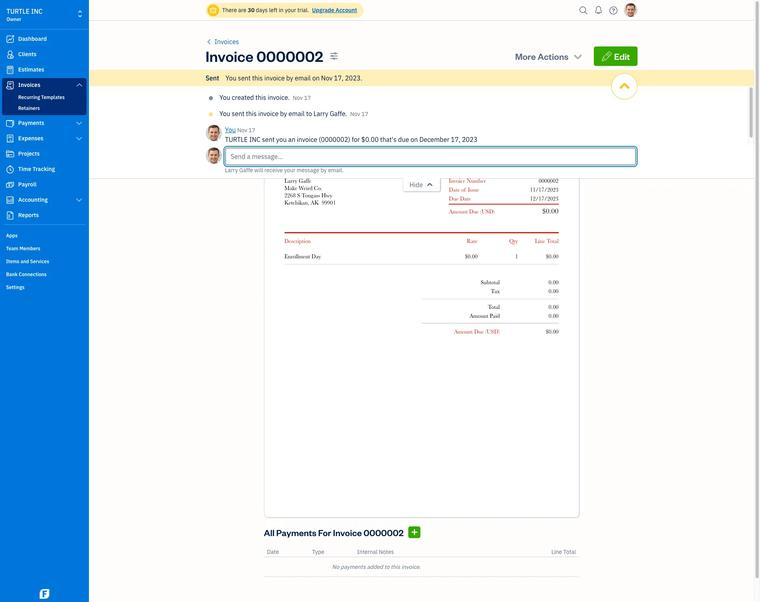 Task type: vqa. For each thing, say whether or not it's contained in the screenshot.
the 17, to the left
yes



Task type: locate. For each thing, give the bounding box(es) containing it.
2 horizontal spatial 17
[[362, 110, 369, 118]]

payment image
[[5, 119, 15, 127]]

1 vertical spatial weird
[[299, 185, 313, 191]]

due date
[[449, 195, 472, 202]]

larry
[[314, 110, 329, 118], [225, 167, 238, 174], [285, 178, 298, 184]]

nov up you sent this invoice by email to larry gaffe. nov 17
[[293, 94, 303, 102]]

chevron large down image
[[76, 120, 83, 127], [76, 136, 83, 142], [76, 197, 83, 204]]

0 vertical spatial larry
[[314, 110, 329, 118]]

0 vertical spatial amount
[[449, 208, 468, 215]]

inc up 12794992386
[[309, 130, 319, 136]]

0.00 0.00 for total
[[549, 304, 559, 319]]

1 vertical spatial invoice
[[258, 110, 279, 118]]

0 horizontal spatial inc
[[31, 7, 43, 15]]

you
[[276, 136, 287, 144]]

you up you link
[[220, 110, 230, 118]]

1 vertical spatial 17
[[362, 110, 369, 118]]

1 vertical spatial email
[[289, 110, 305, 118]]

pencil image
[[602, 51, 613, 62]]

total
[[547, 238, 559, 244], [488, 304, 500, 310], [564, 549, 576, 556]]

0 horizontal spatial 17
[[249, 127, 256, 134]]

date of issue
[[449, 187, 480, 193]]

email up make weird co. has at the top left of the page
[[295, 74, 311, 82]]

invoice. up you sent this invoice by email to larry gaffe. nov 17
[[268, 93, 290, 102]]

17,
[[334, 74, 344, 82], [451, 136, 461, 144]]

turtle up 12794992386
[[285, 130, 307, 136]]

invoice down info icon
[[258, 110, 279, 118]]

larry down has
[[314, 110, 329, 118]]

chevron large down image inside expenses link
[[76, 136, 83, 142]]

by left email.
[[321, 167, 327, 174]]

1 vertical spatial gaffe
[[299, 178, 312, 184]]

chevron large down image inside accounting link
[[76, 197, 83, 204]]

items and services
[[6, 259, 49, 265]]

expense image
[[5, 135, 15, 143]]

2 circle image from the top
[[209, 111, 213, 118]]

invoice up info icon
[[265, 74, 285, 82]]

1 vertical spatial circle image
[[209, 111, 213, 118]]

services
[[30, 259, 49, 265]]

to right added
[[385, 564, 390, 571]]

1 vertical spatial line total
[[552, 549, 576, 556]]

0 vertical spatial email
[[295, 74, 311, 82]]

0 vertical spatial sent
[[238, 74, 251, 82]]

17 inside you created this invoice. nov 17
[[304, 94, 311, 102]]

payments down retainers
[[18, 119, 44, 127]]

nov
[[321, 74, 333, 82], [293, 94, 303, 102], [351, 110, 360, 118], [238, 127, 247, 134]]

17, left 2023.
[[334, 74, 344, 82]]

amount down total amount paid
[[454, 329, 473, 335]]

inc inside you nov 17 turtle inc sent you an invoice (0000002) for $0.00 that's due on december 17, 2023
[[250, 136, 261, 144]]

invoice right an
[[297, 136, 318, 144]]

co. up tongass
[[314, 185, 322, 191]]

main element
[[0, 0, 109, 603]]

weird
[[292, 93, 309, 102], [299, 185, 313, 191]]

2 chevron large down image from the top
[[76, 136, 83, 142]]

due down date of issue
[[449, 195, 459, 202]]

0 vertical spatial total
[[547, 238, 559, 244]]

0 horizontal spatial to
[[306, 110, 312, 118]]

on right due
[[411, 136, 418, 144]]

sent inside you nov 17 turtle inc sent you an invoice (0000002) for $0.00 that's due on december 17, 2023
[[262, 136, 275, 144]]

make up 2268
[[285, 185, 298, 191]]

invoice up 'sent'
[[206, 47, 254, 66]]

circle image
[[209, 95, 213, 102], [209, 111, 213, 118]]

this up you created this invoice. nov 17
[[252, 74, 263, 82]]

date
[[449, 187, 460, 193], [460, 195, 472, 202], [267, 549, 279, 556]]

2 vertical spatial sent
[[262, 136, 275, 144]]

0 vertical spatial 17
[[304, 94, 311, 102]]

by down you created this invoice. nov 17
[[280, 110, 287, 118]]

edit
[[615, 51, 631, 62]]

accounting
[[18, 196, 48, 204]]

make inside larry gaffe make weird co. 2268 s tongass hwy ketchikan, ak  99901
[[285, 185, 298, 191]]

to down make weird co. has at the top left of the page
[[306, 110, 312, 118]]

larry for 2268
[[285, 178, 298, 184]]

date down date of issue
[[460, 195, 472, 202]]

sent left you on the top left of page
[[262, 136, 275, 144]]

0 vertical spatial )
[[494, 208, 495, 215]]

tracking
[[33, 166, 55, 173]]

17 right you link
[[249, 127, 256, 134]]

more actions button
[[508, 47, 591, 66]]

inc left you on the top left of page
[[250, 136, 261, 144]]

all
[[264, 527, 275, 539]]

your right 'receive'
[[284, 167, 296, 174]]

invoice for to
[[258, 110, 279, 118]]

bank connections link
[[2, 268, 87, 280]]

due
[[398, 136, 409, 144]]

gaffe for make
[[299, 178, 312, 184]]

make right info icon
[[275, 93, 290, 102]]

by for to
[[280, 110, 287, 118]]

settings
[[6, 284, 25, 291]]

2 horizontal spatial 0000002
[[539, 178, 559, 184]]

go to help image
[[608, 4, 621, 16]]

there are 30 days left in your trial. upgrade account
[[222, 6, 357, 14]]

invoice.
[[268, 93, 290, 102], [402, 564, 421, 571]]

this down notes
[[391, 564, 401, 571]]

invoice for invoice 0000002
[[206, 47, 254, 66]]

client image
[[5, 51, 15, 59]]

0000002
[[257, 47, 323, 66], [539, 178, 559, 184], [364, 527, 404, 539]]

enrollment
[[285, 253, 310, 260]]

payments
[[341, 564, 366, 571]]

weird up tongass
[[299, 185, 313, 191]]

invoice for invoice number
[[449, 178, 466, 184]]

0 vertical spatial gaffe
[[239, 167, 253, 174]]

connections
[[19, 272, 47, 278]]

2 vertical spatial amount
[[454, 329, 473, 335]]

30
[[248, 6, 255, 14]]

1 vertical spatial )
[[499, 329, 500, 335]]

line for qty
[[535, 238, 546, 244]]

1 circle image from the top
[[209, 95, 213, 102]]

line
[[535, 238, 546, 244], [552, 549, 563, 556]]

2 horizontal spatial invoice
[[449, 178, 466, 184]]

1 horizontal spatial on
[[411, 136, 418, 144]]

email for on
[[295, 74, 311, 82]]

total amount paid
[[470, 304, 500, 319]]

dashboard image
[[5, 35, 15, 43]]

1 horizontal spatial inc
[[250, 136, 261, 144]]

settings for this invoice image
[[330, 52, 339, 60]]

invoices up recurring
[[18, 81, 40, 89]]

hide button
[[403, 178, 441, 192]]

your right in
[[285, 6, 296, 14]]

sent
[[206, 74, 219, 82]]

1 vertical spatial chevron large down image
[[76, 136, 83, 142]]

0 horizontal spatial turtle
[[6, 7, 30, 15]]

1 horizontal spatial )
[[499, 329, 500, 335]]

you for you sent this invoice by email on nov 17, 2023.
[[226, 74, 237, 82]]

0 vertical spatial (
[[481, 208, 482, 215]]

larry inside larry gaffe make weird co. 2268 s tongass hwy ketchikan, ak  99901
[[285, 178, 298, 184]]

17, inside you nov 17 turtle inc sent you an invoice (0000002) for $0.00 that's due on december 17, 2023
[[451, 136, 461, 144]]

17, left 2023
[[451, 136, 461, 144]]

1 chevron large down image from the top
[[76, 120, 83, 127]]

0000002 up you sent this invoice by email on nov 17, 2023.
[[257, 47, 323, 66]]

subtotal
[[481, 279, 500, 286]]

0 vertical spatial invoices
[[215, 38, 239, 46]]

line for internal notes
[[552, 549, 563, 556]]

0 vertical spatial 0.00 0.00
[[549, 279, 559, 295]]

payments
[[18, 119, 44, 127], [277, 527, 317, 539]]

december
[[420, 136, 450, 144]]

amount
[[449, 208, 468, 215], [470, 313, 489, 319], [454, 329, 473, 335]]

0 vertical spatial usd
[[482, 208, 494, 215]]

0 vertical spatial line
[[535, 238, 546, 244]]

payments inside main 'element'
[[18, 119, 44, 127]]

1 horizontal spatial larry
[[285, 178, 298, 184]]

0.00
[[549, 279, 559, 286], [549, 288, 559, 295], [549, 304, 559, 310], [549, 313, 559, 319]]

1 vertical spatial 0.00 0.00
[[549, 304, 559, 319]]

search image
[[578, 4, 591, 16]]

gaffe inside larry gaffe make weird co. 2268 s tongass hwy ketchikan, ak  99901
[[299, 178, 312, 184]]

1 horizontal spatial 17,
[[451, 136, 461, 144]]

paid
[[490, 313, 500, 319]]

circle image for you created this invoice.
[[209, 95, 213, 102]]

payroll link
[[2, 178, 87, 192]]

larry left will
[[225, 167, 238, 174]]

0 vertical spatial invoice.
[[268, 93, 290, 102]]

2 vertical spatial invoice
[[297, 136, 318, 144]]

gaffe left will
[[239, 167, 253, 174]]

and
[[21, 259, 29, 265]]

invoice right for
[[333, 527, 362, 539]]

0 horizontal spatial gaffe
[[239, 167, 253, 174]]

line total for qty
[[535, 238, 559, 244]]

timer image
[[5, 166, 15, 174]]

2 vertical spatial date
[[267, 549, 279, 556]]

projects
[[18, 150, 40, 157]]

invoice. down add a payment 'image'
[[402, 564, 421, 571]]

0 vertical spatial by
[[287, 74, 294, 82]]

2 0.00 0.00 from the top
[[549, 304, 559, 319]]

0 vertical spatial chevron large down image
[[76, 120, 83, 127]]

0.00 0.00 for subtotal
[[549, 279, 559, 295]]

inc up 'dashboard'
[[31, 7, 43, 15]]

1 horizontal spatial turtle
[[225, 136, 248, 144]]

this for you created this invoice. nov 17
[[256, 93, 266, 102]]

1 vertical spatial co.
[[314, 185, 322, 191]]

1 vertical spatial usd
[[487, 329, 499, 335]]

0 vertical spatial invoice
[[265, 74, 285, 82]]

on up make weird co. has at the top left of the page
[[313, 74, 320, 82]]

clients
[[18, 51, 37, 58]]

(
[[481, 208, 482, 215], [486, 329, 487, 335]]

you left created
[[220, 93, 230, 102]]

you down created
[[225, 126, 236, 134]]

2 vertical spatial invoice
[[333, 527, 362, 539]]

account
[[336, 6, 357, 14]]

co. inside larry gaffe make weird co. 2268 s tongass hwy ketchikan, ak  99901
[[314, 185, 322, 191]]

weird up you sent this invoice by email to larry gaffe. nov 17
[[292, 93, 309, 102]]

amount due ( usd ) down due date
[[449, 208, 495, 215]]

sent up created
[[238, 74, 251, 82]]

2 vertical spatial chevron large down image
[[76, 197, 83, 204]]

0 horizontal spatial payments
[[18, 119, 44, 127]]

larry down larry gaffe will receive your message by email.
[[285, 178, 298, 184]]

sent down created
[[232, 110, 245, 118]]

2 horizontal spatial larry
[[314, 110, 329, 118]]

1 vertical spatial 17,
[[451, 136, 461, 144]]

invoice up of
[[449, 178, 466, 184]]

you for you created this invoice. nov 17
[[220, 93, 230, 102]]

1 vertical spatial invoice
[[449, 178, 466, 184]]

freshbooks image
[[38, 590, 51, 599]]

dashboard
[[18, 35, 47, 42]]

$0.00
[[362, 136, 379, 144], [543, 207, 559, 215], [465, 253, 478, 260], [546, 253, 559, 260], [546, 329, 559, 335]]

turtle inside the turtle inc owner
[[6, 7, 30, 15]]

you for you sent this invoice by email to larry gaffe. nov 17
[[220, 110, 230, 118]]

nov right gaffe.
[[351, 110, 360, 118]]

owner
[[6, 16, 21, 22]]

you link
[[225, 125, 236, 135]]

usd down number
[[482, 208, 494, 215]]

invoices inside button
[[215, 38, 239, 46]]

recurring templates
[[18, 94, 65, 100]]

1 0.00 0.00 from the top
[[549, 279, 559, 295]]

payments right the all on the bottom left of page
[[277, 527, 317, 539]]

1 vertical spatial on
[[411, 136, 418, 144]]

amount due ( usd ) down total amount paid
[[454, 329, 500, 335]]

1 vertical spatial invoice.
[[402, 564, 421, 571]]

2 vertical spatial larry
[[285, 178, 298, 184]]

1 0.00 from the top
[[549, 279, 559, 286]]

1 horizontal spatial line
[[552, 549, 563, 556]]

inc for turtle inc owner
[[31, 7, 43, 15]]

you inside you nov 17 turtle inc sent you an invoice (0000002) for $0.00 that's due on december 17, 2023
[[225, 126, 236, 134]]

1 horizontal spatial to
[[385, 564, 390, 571]]

0 vertical spatial your
[[285, 6, 296, 14]]

)
[[494, 208, 495, 215], [499, 329, 500, 335]]

sent for you sent this invoice by email to larry gaffe. nov 17
[[232, 110, 245, 118]]

retainers link
[[4, 104, 85, 113]]

0 vertical spatial circle image
[[209, 95, 213, 102]]

0 vertical spatial line total
[[535, 238, 559, 244]]

info image
[[264, 93, 272, 102]]

chevron large down image down payroll link
[[76, 197, 83, 204]]

turtle for turtle inc 12794992386
[[285, 130, 307, 136]]

left
[[269, 6, 278, 14]]

on inside you nov 17 turtle inc sent you an invoice (0000002) for $0.00 that's due on december 17, 2023
[[411, 136, 418, 144]]

1 horizontal spatial invoice
[[333, 527, 362, 539]]

1 horizontal spatial payments
[[277, 527, 317, 539]]

this
[[252, 74, 263, 82], [256, 93, 266, 102], [246, 110, 257, 118], [391, 564, 401, 571]]

email down make weird co. has at the top left of the page
[[289, 110, 305, 118]]

1 vertical spatial to
[[385, 564, 390, 571]]

2 horizontal spatial total
[[564, 549, 576, 556]]

0000002 up notes
[[364, 527, 404, 539]]

usd
[[482, 208, 494, 215], [487, 329, 499, 335]]

this down created
[[246, 110, 257, 118]]

17 up you nov 17 turtle inc sent you an invoice (0000002) for $0.00 that's due on december 17, 2023
[[362, 110, 369, 118]]

more actions
[[516, 51, 569, 62]]

17 left has
[[304, 94, 311, 102]]

due down total amount paid
[[475, 329, 484, 335]]

0 vertical spatial on
[[313, 74, 320, 82]]

due down due date
[[470, 208, 479, 215]]

2 vertical spatial total
[[564, 549, 576, 556]]

team
[[6, 246, 18, 252]]

chevron large down image
[[76, 82, 83, 88]]

usd down paid
[[487, 329, 499, 335]]

0 vertical spatial 17,
[[334, 74, 344, 82]]

turtle inside "turtle inc 12794992386"
[[285, 130, 307, 136]]

1 vertical spatial amount
[[470, 313, 489, 319]]

inc inside the turtle inc owner
[[31, 7, 43, 15]]

date down the all on the bottom left of page
[[267, 549, 279, 556]]

by up make weird co. has at the top left of the page
[[287, 74, 294, 82]]

$0.00 inside you nov 17 turtle inc sent you an invoice (0000002) for $0.00 that's due on december 17, 2023
[[362, 136, 379, 144]]

1 horizontal spatial 17
[[304, 94, 311, 102]]

turtle up owner
[[6, 7, 30, 15]]

turtle inc owner
[[6, 7, 43, 22]]

this right created
[[256, 93, 266, 102]]

total for internal notes
[[564, 549, 576, 556]]

3 chevron large down image from the top
[[76, 197, 83, 204]]

1 vertical spatial make
[[285, 185, 298, 191]]

chevron large down image down retainers link
[[76, 120, 83, 127]]

line total
[[535, 238, 559, 244], [552, 549, 576, 556]]

crown image
[[209, 6, 218, 14]]

0 vertical spatial make
[[275, 93, 290, 102]]

1 vertical spatial by
[[280, 110, 287, 118]]

0 vertical spatial date
[[449, 187, 460, 193]]

sent for you sent this invoice by email on nov 17, 2023.
[[238, 74, 251, 82]]

inc inside "turtle inc 12794992386"
[[309, 130, 319, 136]]

date left of
[[449, 187, 460, 193]]

2 vertical spatial 17
[[249, 127, 256, 134]]

chevron large down image up projects link
[[76, 136, 83, 142]]

99901
[[322, 200, 336, 206]]

has
[[321, 93, 331, 102]]

1 horizontal spatial total
[[547, 238, 559, 244]]

1 vertical spatial larry
[[225, 167, 238, 174]]

1 horizontal spatial gaffe
[[299, 178, 312, 184]]

gaffe down message
[[299, 178, 312, 184]]

2 horizontal spatial turtle
[[285, 130, 307, 136]]

to
[[306, 110, 312, 118], [385, 564, 390, 571]]

0 horizontal spatial invoice
[[206, 47, 254, 66]]

this for you sent this invoice by email on nov 17, 2023.
[[252, 74, 263, 82]]

invoices right chevronleft image
[[215, 38, 239, 46]]

nov right you link
[[238, 127, 247, 134]]

on
[[313, 74, 320, 82], [411, 136, 418, 144]]

invoices
[[215, 38, 239, 46], [18, 81, 40, 89]]

2 vertical spatial by
[[321, 167, 327, 174]]

co. left has
[[310, 93, 320, 102]]

1 horizontal spatial invoices
[[215, 38, 239, 46]]

1 horizontal spatial (
[[486, 329, 487, 335]]

amount down due date
[[449, 208, 468, 215]]

project image
[[5, 150, 15, 158]]

turtle down you link
[[225, 136, 248, 144]]

1 vertical spatial sent
[[232, 110, 245, 118]]

amount left paid
[[470, 313, 489, 319]]

no
[[332, 564, 340, 571]]

you right 'sent'
[[226, 74, 237, 82]]

0 horizontal spatial invoices
[[18, 81, 40, 89]]

by
[[287, 74, 294, 82], [280, 110, 287, 118], [321, 167, 327, 174]]

chevron large down image for accounting
[[76, 197, 83, 204]]

0000002 up 11/17/2023
[[539, 178, 559, 184]]

0 horizontal spatial 0000002
[[257, 47, 323, 66]]



Task type: describe. For each thing, give the bounding box(es) containing it.
0 horizontal spatial (
[[481, 208, 482, 215]]

nov inside you created this invoice. nov 17
[[293, 94, 303, 102]]

gaffe for will
[[239, 167, 253, 174]]

2268
[[285, 192, 296, 199]]

amount inside total amount paid
[[470, 313, 489, 319]]

no payments added to this invoice.
[[332, 564, 421, 571]]

report image
[[5, 212, 15, 220]]

issue
[[468, 187, 480, 193]]

1 vertical spatial payments
[[277, 527, 317, 539]]

nov inside you nov 17 turtle inc sent you an invoice (0000002) for $0.00 that's due on december 17, 2023
[[238, 127, 247, 134]]

0 vertical spatial co.
[[310, 93, 320, 102]]

0 horizontal spatial )
[[494, 208, 495, 215]]

settings link
[[2, 281, 87, 293]]

0 vertical spatial 0000002
[[257, 47, 323, 66]]

invoice for on
[[265, 74, 285, 82]]

11/17/2023
[[531, 187, 559, 193]]

4 0.00 from the top
[[549, 313, 559, 319]]

0 horizontal spatial invoice.
[[268, 93, 290, 102]]

1 vertical spatial amount due ( usd )
[[454, 329, 500, 335]]

invoices link
[[2, 78, 87, 93]]

turtle inc 12794992386
[[285, 130, 319, 144]]

you sent this invoice by email to larry gaffe. nov 17
[[220, 110, 369, 118]]

Send a message text field
[[225, 148, 637, 166]]

inc for turtle inc 12794992386
[[309, 130, 319, 136]]

0 horizontal spatial on
[[313, 74, 320, 82]]

an
[[288, 136, 296, 144]]

0 vertical spatial to
[[306, 110, 312, 118]]

you created this invoice. nov 17
[[220, 93, 311, 102]]

estimates
[[18, 66, 44, 73]]

circle image for you sent this invoice by email to larry gaffe.
[[209, 111, 213, 118]]

nov inside you sent this invoice by email to larry gaffe. nov 17
[[351, 110, 360, 118]]

1 vertical spatial your
[[284, 167, 296, 174]]

nov up has
[[321, 74, 333, 82]]

estimate image
[[5, 66, 15, 74]]

weird inside larry gaffe make weird co. 2268 s tongass hwy ketchikan, ak  99901
[[299, 185, 313, 191]]

for
[[318, 527, 332, 539]]

internal
[[357, 549, 378, 556]]

upgrade account link
[[311, 6, 357, 14]]

17 inside you nov 17 turtle inc sent you an invoice (0000002) for $0.00 that's due on december 17, 2023
[[249, 127, 256, 134]]

email for to
[[289, 110, 305, 118]]

0 vertical spatial amount due ( usd )
[[449, 208, 495, 215]]

notes
[[379, 549, 394, 556]]

1
[[516, 253, 519, 260]]

1 vertical spatial 0000002
[[539, 178, 559, 184]]

2 vertical spatial 0000002
[[364, 527, 404, 539]]

chevron large down image for expenses
[[76, 136, 83, 142]]

for
[[352, 136, 360, 144]]

chevron large down image for payments
[[76, 120, 83, 127]]

dashboard link
[[2, 32, 87, 47]]

expenses link
[[2, 132, 87, 146]]

internal notes
[[357, 549, 394, 556]]

members
[[19, 246, 40, 252]]

turtle for turtle inc owner
[[6, 7, 30, 15]]

3 0.00 from the top
[[549, 304, 559, 310]]

notifications image
[[593, 2, 606, 18]]

trial.
[[298, 6, 309, 14]]

line total for internal notes
[[552, 549, 576, 556]]

by for on
[[287, 74, 294, 82]]

that's
[[381, 136, 397, 144]]

12794992386
[[285, 137, 316, 144]]

turtle inside you nov 17 turtle inc sent you an invoice (0000002) for $0.00 that's due on december 17, 2023
[[225, 136, 248, 144]]

number
[[467, 178, 486, 184]]

0 vertical spatial due
[[449, 195, 459, 202]]

1 vertical spatial due
[[470, 208, 479, 215]]

chart image
[[5, 196, 15, 204]]

you nov 17 turtle inc sent you an invoice (0000002) for $0.00 that's due on december 17, 2023
[[225, 126, 478, 144]]

this for you sent this invoice by email to larry gaffe. nov 17
[[246, 110, 257, 118]]

recurring
[[18, 94, 40, 100]]

accounting link
[[2, 193, 87, 208]]

chevronleft image
[[206, 37, 213, 47]]

are
[[238, 6, 247, 14]]

apps link
[[2, 229, 87, 242]]

retainers
[[18, 105, 40, 111]]

invoice number
[[449, 178, 486, 184]]

invoices inside 'link'
[[18, 81, 40, 89]]

(0000002)
[[319, 136, 351, 144]]

hide
[[410, 181, 423, 189]]

17 inside you sent this invoice by email to larry gaffe. nov 17
[[362, 110, 369, 118]]

chevrondown image
[[573, 51, 584, 62]]

s
[[297, 192, 301, 199]]

there
[[222, 6, 237, 14]]

day
[[312, 253, 321, 260]]

expenses
[[18, 135, 43, 142]]

invoice inside you nov 17 turtle inc sent you an invoice (0000002) for $0.00 that's due on december 17, 2023
[[297, 136, 318, 144]]

recurring templates link
[[4, 93, 85, 102]]

team members
[[6, 246, 40, 252]]

more
[[516, 51, 536, 62]]

0 horizontal spatial 17,
[[334, 74, 344, 82]]

reports link
[[2, 208, 87, 223]]

larry gaffe make weird co. 2268 s tongass hwy ketchikan, ak  99901
[[285, 178, 336, 206]]

1 horizontal spatial invoice.
[[402, 564, 421, 571]]

upgrade
[[312, 6, 335, 14]]

larry gaffe will receive your message by email.
[[225, 167, 344, 174]]

of
[[462, 187, 467, 193]]

qty
[[510, 238, 519, 244]]

in
[[279, 6, 284, 14]]

tax
[[491, 288, 500, 295]]

bank connections
[[6, 272, 47, 278]]

added
[[367, 564, 383, 571]]

add a payment image
[[411, 528, 419, 538]]

time tracking
[[18, 166, 55, 173]]

clients link
[[2, 47, 87, 62]]

team members link
[[2, 242, 87, 255]]

reports
[[18, 212, 39, 219]]

days
[[256, 6, 268, 14]]

items and services link
[[2, 255, 87, 267]]

hwy
[[322, 192, 333, 199]]

time
[[18, 166, 31, 173]]

invoice 0000002
[[206, 47, 323, 66]]

close comments image
[[618, 74, 632, 99]]

total inside total amount paid
[[488, 304, 500, 310]]

enrollment day
[[285, 253, 321, 260]]

date for date
[[267, 549, 279, 556]]

invoices button
[[206, 37, 239, 47]]

type
[[312, 549, 325, 556]]

bank
[[6, 272, 18, 278]]

time tracking link
[[2, 162, 87, 177]]

date for date of issue
[[449, 187, 460, 193]]

message
[[297, 167, 320, 174]]

2 vertical spatial due
[[475, 329, 484, 335]]

all payments for invoice 0000002
[[264, 527, 404, 539]]

you sent this invoice by email on nov 17, 2023.
[[226, 74, 363, 82]]

rate
[[467, 238, 478, 244]]

apps
[[6, 233, 18, 239]]

gaffe.
[[330, 110, 347, 118]]

0 vertical spatial weird
[[292, 93, 309, 102]]

money image
[[5, 181, 15, 189]]

larry for message
[[225, 167, 238, 174]]

total for qty
[[547, 238, 559, 244]]

2 0.00 from the top
[[549, 288, 559, 295]]

edit link
[[595, 47, 638, 66]]

ketchikan,
[[285, 200, 310, 206]]

projects link
[[2, 147, 87, 161]]

2023
[[462, 136, 478, 144]]

you for you nov 17 turtle inc sent you an invoice (0000002) for $0.00 that's due on december 17, 2023
[[225, 126, 236, 134]]

receive
[[265, 167, 283, 174]]

1 vertical spatial date
[[460, 195, 472, 202]]

make weird co. has
[[275, 93, 331, 102]]

items
[[6, 259, 19, 265]]

1 vertical spatial (
[[486, 329, 487, 335]]

payroll
[[18, 181, 37, 188]]

invoice image
[[5, 81, 15, 89]]



